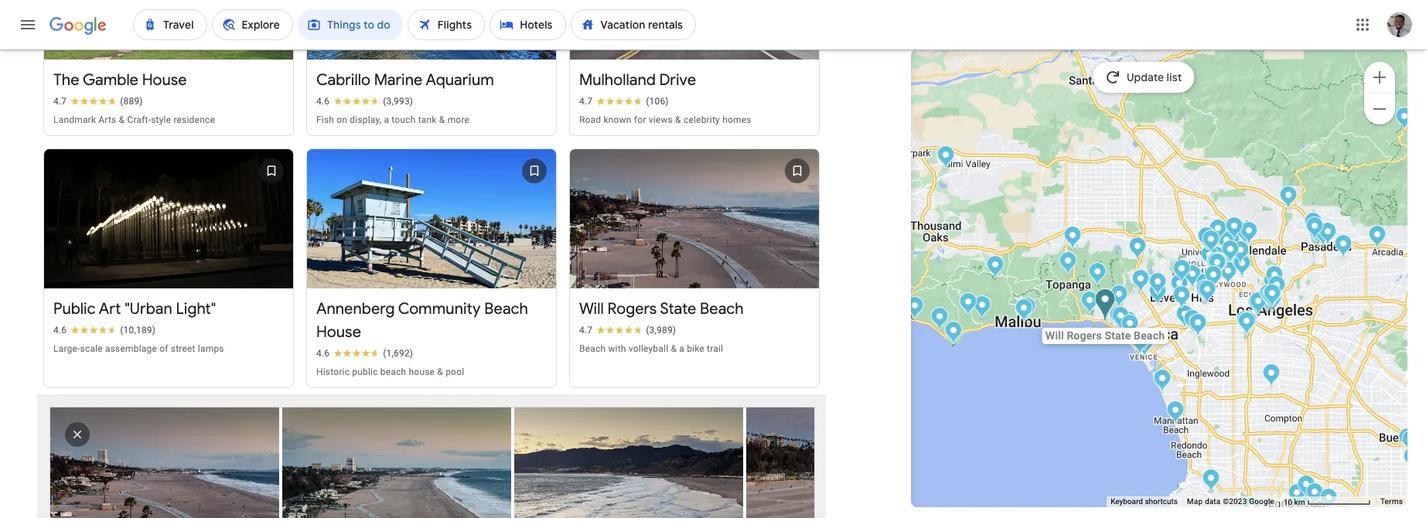 Task type: describe. For each thing, give the bounding box(es) containing it.
bradbury building image
[[1260, 288, 1278, 313]]

petersen automotive museum image
[[1196, 280, 1213, 306]]

aquarium of the pacific image
[[1288, 483, 1306, 509]]

4 list item from the left
[[746, 408, 979, 518]]

shortcuts
[[1145, 497, 1178, 506]]

museum of latin american art (molaa) image
[[1298, 475, 1315, 500]]

universal citywalk hollywood image
[[1199, 230, 1217, 255]]

4.6 out of 5 stars from 10,189 reviews image
[[53, 324, 156, 337]]

los angeles county museum of art image
[[1196, 278, 1214, 304]]

4.7 for mulholland drive
[[579, 96, 593, 107]]

angels flight railway image
[[1258, 287, 1276, 313]]

manhattan beach pier image
[[1167, 401, 1185, 426]]

& right "arts"
[[119, 114, 125, 125]]

marine
[[374, 70, 423, 90]]

the huntington library, art museum, and botanical gardens image
[[1335, 234, 1353, 260]]

1 horizontal spatial beach
[[579, 344, 606, 354]]

more
[[448, 114, 470, 125]]

mulholland
[[579, 70, 656, 90]]

pacific park on the santa monica pier image
[[1118, 316, 1136, 342]]

homes
[[723, 114, 752, 125]]

los angeles state historic park image
[[1268, 275, 1286, 301]]

annenberg community beach house
[[316, 299, 528, 342]]

terms link
[[1381, 497, 1403, 506]]

descanso gardens image
[[1280, 186, 1298, 211]]

light"
[[176, 299, 216, 319]]

cabrillo marine aquarium
[[316, 70, 494, 90]]

celebrity
[[684, 114, 720, 125]]

santa monica mountains national recreation area image
[[1059, 251, 1077, 277]]

griffith park image
[[1233, 229, 1251, 255]]

fish
[[316, 114, 334, 125]]

road
[[579, 114, 601, 125]]

six flags magic mountain image
[[1063, 32, 1081, 58]]

museum of tolerance image
[[1173, 285, 1191, 311]]

dockweiler beach image
[[1154, 369, 1172, 395]]

©2023
[[1223, 497, 1247, 506]]

10 km button
[[1279, 497, 1376, 508]]

4.6 for annenberg community beach house
[[316, 348, 330, 359]]

4.7 out of 5 stars from 889 reviews image
[[53, 95, 143, 107]]

save annenberg community beach house to collection image
[[516, 152, 553, 189]]

santa monica state beach image
[[1117, 313, 1134, 339]]

the queen mary image
[[1291, 490, 1309, 515]]

pink's hot dogs image
[[1205, 265, 1223, 291]]

the getty image
[[1132, 269, 1150, 295]]

lamps
[[198, 344, 224, 354]]

pool
[[446, 367, 464, 378]]

dolby theatre image
[[1207, 252, 1225, 278]]

(889)
[[120, 96, 143, 107]]

beach with volleyball & a bike trail
[[579, 344, 723, 354]]

landmark arts & craft-style residence
[[53, 114, 215, 125]]

& left "pool"
[[437, 367, 443, 378]]

volleyball
[[629, 344, 669, 354]]

kenneth hahn state recreation area image
[[1189, 313, 1207, 339]]

grand central market image
[[1259, 288, 1277, 313]]

skirball cultural center image
[[1129, 237, 1147, 262]]

hollywood bowl image
[[1208, 246, 1226, 272]]

(3,993)
[[383, 96, 413, 107]]

rosie's dog beach image
[[1320, 488, 1338, 514]]

map
[[1187, 497, 1203, 506]]

art
[[99, 299, 121, 319]]

palisades park image
[[1112, 306, 1130, 332]]

ronald reagan presidential library image
[[937, 145, 955, 171]]

(1,692)
[[383, 348, 413, 359]]

the last bookstore image
[[1258, 289, 1276, 315]]

the fowler museum image
[[1149, 272, 1167, 298]]

natural history museum of los angeles county image
[[1237, 310, 1254, 336]]

update list
[[1127, 70, 1182, 84]]

4.6 out of 5 stars from 1,692 reviews image
[[316, 347, 413, 360]]

3 list item from the left
[[497, 408, 761, 518]]

hollywood wax museum image
[[1209, 253, 1226, 278]]

house inside annenberg community beach house
[[316, 323, 361, 342]]

autry museum of the american west image
[[1240, 221, 1258, 247]]

list
[[1167, 70, 1182, 84]]

usc pacific asia museum image
[[1319, 222, 1337, 248]]

google
[[1249, 497, 1275, 506]]

0 horizontal spatial a
[[384, 114, 389, 125]]

japanese american national museum image
[[1264, 289, 1282, 314]]

mulholland drive
[[579, 70, 696, 90]]

4.6 for cabrillo marine aquarium
[[316, 96, 330, 107]]

craft-
[[127, 114, 151, 125]]

(3,989)
[[646, 325, 676, 336]]

save public art "urban light" to collection image
[[253, 152, 290, 189]]

norton simon museum image
[[1309, 223, 1327, 248]]

kidspace children's museum image
[[1306, 217, 1324, 242]]

malibu pier image
[[1018, 297, 1036, 323]]

battleship uss iowa museum image
[[1243, 497, 1261, 518]]

madame tussauds hollywood image
[[1206, 253, 1224, 278]]

beach
[[380, 367, 406, 378]]

on
[[337, 114, 347, 125]]

community
[[398, 299, 481, 319]]

public art "urban light" image
[[1196, 279, 1214, 305]]

4.6 for public art "urban light"
[[53, 325, 67, 336]]

display,
[[350, 114, 382, 125]]

touch
[[392, 114, 416, 125]]

historic
[[316, 367, 350, 378]]

angeles national forest image
[[1396, 107, 1414, 132]]

exposition park image
[[1238, 312, 1256, 337]]

long beach museum of art image
[[1306, 483, 1324, 508]]

road known for views & celebrity homes
[[579, 114, 752, 125]]

4.7 out of 5 stars from 106 reviews image
[[579, 95, 669, 107]]

large-scale assemblage of street lamps
[[53, 344, 224, 354]]

hollyhock house image
[[1233, 254, 1251, 279]]

0 horizontal spatial house
[[142, 70, 187, 90]]

rose bowl stadium image
[[1305, 212, 1322, 237]]

knott's soak city image
[[1402, 430, 1420, 456]]

watts towers arts center image
[[1263, 364, 1281, 389]]

beach inside annenberg community beach house
[[484, 299, 528, 319]]

downtown santa monica image
[[1120, 311, 1138, 336]]

solstice canyon image
[[974, 295, 991, 321]]

gloria molina grand park image
[[1260, 284, 1278, 309]]

house
[[409, 367, 435, 378]]

abbot kinney boulevard image
[[1136, 328, 1154, 354]]

hollywood sign image
[[1218, 231, 1236, 256]]

map region
[[743, 0, 1426, 518]]

la brea tar pits and museum image
[[1198, 278, 1216, 304]]

hammer museum image
[[1149, 282, 1167, 307]]

will
[[579, 299, 604, 319]]

will rogers state beach image
[[1095, 289, 1116, 323]]



Task type: vqa. For each thing, say whether or not it's contained in the screenshot.


Task type: locate. For each thing, give the bounding box(es) containing it.
house up (889)
[[142, 70, 187, 90]]

heal the bay aquarium image
[[1120, 315, 1138, 340]]

a left touch
[[384, 114, 389, 125]]

venice boardwalk image
[[1130, 328, 1148, 354]]

0 vertical spatial 4.6
[[316, 96, 330, 107]]

a left bike
[[679, 344, 685, 354]]

1 vertical spatial 4.6
[[53, 325, 67, 336]]

state
[[660, 299, 696, 319]]

adventure city image
[[1404, 447, 1421, 473]]

1 list item from the left
[[32, 408, 297, 518]]

views
[[649, 114, 673, 125]]

1 horizontal spatial house
[[316, 323, 361, 342]]

knott's berry farm image
[[1399, 428, 1417, 453]]

sunset boulevard image
[[1184, 265, 1202, 290]]

house down annenberg
[[316, 323, 361, 342]]

olvera street image
[[1265, 282, 1283, 308]]

public
[[352, 367, 378, 378]]

mulholland drive image
[[1064, 226, 1082, 251]]

4.6 up large-
[[53, 325, 67, 336]]

the greek theatre image
[[1232, 241, 1250, 266]]

annenberg community beach house image
[[1110, 306, 1127, 331]]

public
[[53, 299, 96, 319]]

zoom out map image
[[1371, 99, 1389, 118]]

rodeo drive image
[[1171, 274, 1189, 299]]

keyboard
[[1111, 497, 1143, 506]]

old pasadena image
[[1315, 223, 1332, 248]]

the hollywood museum image
[[1209, 254, 1226, 279]]

4.6 out of 5 stars from 3,993 reviews image
[[316, 95, 413, 107]]

4.7
[[53, 96, 67, 107], [579, 96, 593, 107], [579, 325, 593, 336]]

public art "urban light"
[[53, 299, 216, 319]]

hollywood boulevard image
[[1209, 251, 1226, 277]]

km
[[1295, 498, 1305, 506]]

0 horizontal spatial beach
[[484, 299, 528, 319]]

hollywood forever cemetery image
[[1220, 261, 1237, 287]]

beach left with
[[579, 344, 606, 354]]

fast & furious – supercharged image
[[1202, 230, 1220, 255]]

the hollywood roosevelt image
[[1206, 253, 1224, 278]]

warner bros. studio tour hollywood image
[[1209, 219, 1227, 244]]

los angeles city hall image
[[1262, 285, 1280, 311]]

"urban
[[125, 299, 172, 319]]

update list button
[[1093, 62, 1195, 93]]

malibu creek state park image
[[987, 255, 1004, 281]]

venice canals image
[[1136, 333, 1154, 359]]

craft contemporary image
[[1199, 280, 1216, 306]]

el matador state beach image
[[906, 296, 924, 322]]

fish on display, a touch tank & more
[[316, 114, 470, 125]]

the gamble house
[[53, 70, 187, 90]]

hollywood walk of fame image
[[1215, 253, 1233, 278]]

2 vertical spatial 4.6
[[316, 348, 330, 359]]

los angeles county arboretum image
[[1369, 225, 1387, 251]]

4.7 up road
[[579, 96, 593, 107]]

& right tank
[[439, 114, 445, 125]]

greystone mansion & gardens: the doheny estate image
[[1173, 259, 1191, 285]]

a
[[384, 114, 389, 125], [679, 344, 685, 354]]

baldwin hills scenic overlook image
[[1184, 309, 1202, 335]]

4.6 up fish in the top left of the page
[[316, 96, 330, 107]]

update
[[1127, 70, 1165, 84]]

4.7 down the
[[53, 96, 67, 107]]

1 horizontal spatial a
[[679, 344, 685, 354]]

scale
[[80, 344, 103, 354]]

arts
[[98, 114, 116, 125]]

(10,189)
[[120, 325, 156, 336]]

& left bike
[[671, 344, 677, 354]]

tank
[[418, 114, 437, 125]]

known
[[604, 114, 632, 125]]

list
[[32, 408, 979, 518]]

& right views
[[675, 114, 681, 125]]

for
[[634, 114, 646, 125]]

dodger stadium image
[[1264, 272, 1281, 297]]

close detail image
[[59, 416, 96, 453]]

10
[[1284, 498, 1293, 506]]

(106)
[[646, 96, 669, 107]]

assemblage
[[105, 344, 157, 354]]

trail
[[707, 344, 723, 354]]

list item
[[32, 408, 297, 518], [265, 408, 529, 518], [497, 408, 761, 518], [746, 408, 979, 518]]

universal studio tour image
[[1199, 227, 1217, 253]]

drive
[[660, 70, 696, 90]]

elysian park image
[[1266, 265, 1284, 291]]

los angeles zoo image
[[1237, 221, 1254, 247]]

the getty villa image
[[1081, 291, 1099, 316]]

4.7 down will
[[579, 325, 593, 336]]

&
[[119, 114, 125, 125], [439, 114, 445, 125], [675, 114, 681, 125], [671, 344, 677, 354], [437, 367, 443, 378]]

the
[[53, 70, 79, 90]]

will rogers state beach
[[579, 299, 744, 319]]

cabrillo
[[316, 70, 370, 90]]

4.6 up historic
[[316, 348, 330, 359]]

terms
[[1381, 497, 1403, 506]]

walt disney concert hall image
[[1258, 285, 1276, 310]]

data
[[1205, 497, 1221, 506]]

santa monica pier image
[[1118, 316, 1136, 342]]

point dume image
[[945, 321, 963, 347]]

keyboard shortcuts button
[[1111, 497, 1178, 508]]

malibu lagoon state beach image
[[1016, 299, 1034, 325]]

landmark
[[53, 114, 96, 125]]

escondido falls image
[[960, 292, 977, 318]]

main menu image
[[19, 15, 37, 34]]

0 vertical spatial a
[[384, 114, 389, 125]]

with
[[608, 344, 626, 354]]

beach
[[484, 299, 528, 319], [700, 299, 744, 319], [579, 344, 606, 354]]

large-
[[53, 344, 80, 354]]

topanga state park image
[[1089, 262, 1107, 288]]

1 vertical spatial a
[[679, 344, 685, 354]]

zuma beach image
[[931, 307, 949, 333]]

will rogers state historic park image
[[1110, 285, 1128, 310]]

zoom in map image
[[1371, 68, 1389, 86]]

grammy museum l.a. live image
[[1250, 292, 1267, 317]]

annenberg
[[316, 299, 395, 319]]

of
[[159, 344, 168, 354]]

tongva park image
[[1121, 314, 1139, 340]]

adamson house museum image
[[1015, 299, 1033, 324]]

the gamble house image
[[1308, 219, 1326, 244]]

beach up trail
[[700, 299, 744, 319]]

save will rogers state beach to collection image
[[779, 152, 816, 189]]

travel town gift shop image
[[1226, 217, 1243, 242]]

academy museum of motion pictures image
[[1196, 278, 1213, 304]]

2 list item from the left
[[265, 408, 529, 518]]

style
[[151, 114, 171, 125]]

south coast botanic garden image
[[1202, 469, 1220, 494]]

musso & frank grill image
[[1210, 253, 1228, 278]]

map data ©2023 google
[[1187, 497, 1275, 506]]

rogers
[[608, 299, 657, 319]]

historic public beach house & pool
[[316, 367, 464, 378]]

street
[[171, 344, 195, 354]]

4.7 for the gamble house
[[53, 96, 67, 107]]

the original farmers market image
[[1196, 273, 1214, 299]]

0 vertical spatial house
[[142, 70, 187, 90]]

aquarium
[[426, 70, 494, 90]]

4.7 for will rogers state beach
[[579, 325, 593, 336]]

bronson caves image
[[1222, 240, 1240, 265]]

the museum of jurassic technology image
[[1176, 305, 1194, 330]]

10 km
[[1284, 498, 1307, 506]]

2 horizontal spatial beach
[[700, 299, 744, 319]]

keyboard shortcuts
[[1111, 497, 1178, 506]]

venice beach skatepark image
[[1131, 331, 1149, 357]]

house
[[142, 70, 187, 90], [316, 323, 361, 342]]

la plaza de cultura y artes image
[[1264, 284, 1281, 309]]

1 vertical spatial house
[[316, 323, 361, 342]]

el pueblo de los angeles historical monument image
[[1264, 284, 1282, 309]]

bike
[[687, 344, 705, 354]]

ovation hollywood image
[[1207, 252, 1225, 278]]

gamble
[[83, 70, 138, 90]]

4.6
[[316, 96, 330, 107], [53, 325, 67, 336], [316, 348, 330, 359]]

residence
[[174, 114, 215, 125]]

beach right community
[[484, 299, 528, 319]]



